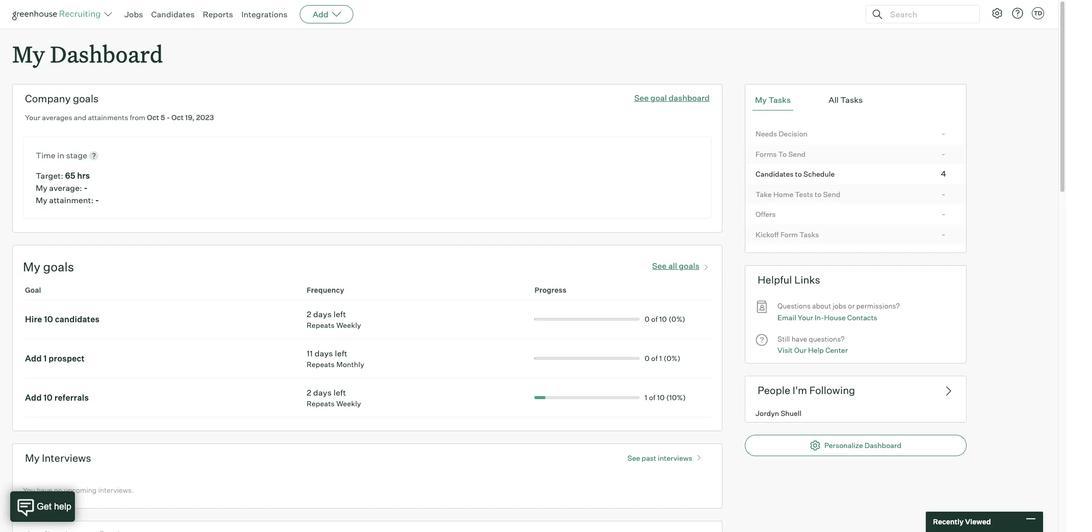 Task type: describe. For each thing, give the bounding box(es) containing it.
tests
[[795, 190, 813, 199]]

tab list containing my tasks
[[753, 90, 959, 111]]

my for dashboard
[[12, 39, 45, 69]]

recently viewed
[[933, 518, 991, 527]]

in
[[57, 150, 64, 160]]

jobs
[[124, 9, 143, 19]]

days for referrals
[[313, 388, 332, 398]]

have for no
[[37, 486, 52, 495]]

frequency
[[307, 286, 344, 295]]

add for add 10 referrals
[[25, 393, 42, 403]]

target:
[[36, 171, 63, 181]]

goals for company goals
[[73, 92, 99, 105]]

have for questions?
[[792, 335, 807, 344]]

my tasks
[[755, 95, 791, 105]]

about
[[812, 302, 831, 311]]

questions
[[778, 302, 811, 311]]

add for add
[[313, 9, 329, 19]]

center
[[826, 346, 848, 355]]

progress bar for candidates
[[535, 318, 640, 321]]

recently
[[933, 518, 964, 527]]

1 horizontal spatial to
[[815, 190, 822, 199]]

or
[[848, 302, 855, 311]]

attainments
[[88, 113, 128, 122]]

my dashboard
[[12, 39, 163, 69]]

links
[[795, 274, 821, 287]]

my interviews
[[25, 452, 91, 465]]

needs
[[756, 130, 777, 138]]

from
[[130, 113, 145, 122]]

10 left "referrals"
[[43, 393, 53, 403]]

2 oct from the left
[[171, 113, 184, 122]]

you have no upcoming interviews.
[[23, 486, 134, 495]]

jobs
[[833, 302, 847, 311]]

4
[[941, 169, 947, 179]]

kickoff form tasks
[[756, 230, 819, 239]]

take home tests to send
[[756, 190, 841, 199]]

1 oct from the left
[[147, 113, 159, 122]]

offers
[[756, 210, 776, 219]]

goal
[[25, 286, 41, 295]]

my for goals
[[23, 259, 40, 275]]

see past interviews
[[628, 454, 693, 463]]

kickoff
[[756, 230, 779, 239]]

of for add 1 prospect
[[651, 354, 658, 363]]

2 for add 10 referrals
[[307, 388, 311, 398]]

see goal dashboard link
[[634, 93, 710, 103]]

averages
[[42, 113, 72, 122]]

integrations link
[[241, 9, 288, 19]]

form
[[781, 230, 798, 239]]

personalize dashboard link
[[745, 436, 967, 457]]

see for company goals
[[634, 93, 649, 103]]

2 days left repeats weekly for hire 10 candidates
[[307, 309, 361, 330]]

interviews.
[[98, 486, 134, 495]]

19,
[[185, 113, 195, 122]]

left for referrals
[[334, 388, 346, 398]]

tasks for all tasks
[[841, 95, 863, 105]]

hire 10 candidates
[[25, 315, 100, 325]]

reports
[[203, 9, 233, 19]]

add for add 1 prospect
[[25, 354, 42, 364]]

0 for 11 days left
[[645, 354, 650, 363]]

no
[[54, 486, 62, 495]]

of for hire 10 candidates
[[651, 315, 658, 324]]

repeats for candidates
[[307, 321, 335, 330]]

candidates link
[[151, 9, 195, 19]]

dashboard for my dashboard
[[50, 39, 163, 69]]

td button
[[1032, 7, 1044, 19]]

td button
[[1030, 5, 1047, 21]]

contacts
[[848, 313, 878, 322]]

2023
[[196, 113, 214, 122]]

i'm
[[793, 384, 807, 397]]

jobs link
[[124, 9, 143, 19]]

progress bar for prospect
[[535, 357, 640, 360]]

10 up 0 of 1 (0%)
[[660, 315, 667, 324]]

greenhouse recruiting image
[[12, 8, 104, 20]]

needs decision
[[756, 130, 808, 138]]

hire
[[25, 315, 42, 325]]

to
[[779, 150, 787, 158]]

and
[[74, 113, 86, 122]]

jordyn shuell link
[[746, 405, 966, 423]]

integrations
[[241, 9, 288, 19]]

(0%) for 2 days left
[[669, 315, 686, 324]]

add 10 referrals
[[25, 393, 89, 403]]

0 vertical spatial send
[[789, 150, 806, 158]]

tasks for my tasks
[[769, 95, 791, 105]]

repeats for prospect
[[307, 360, 335, 369]]

see past interviews link
[[623, 450, 710, 463]]

email your in-house contacts link
[[778, 312, 878, 324]]

65
[[65, 171, 75, 181]]

questions?
[[809, 335, 845, 344]]

td
[[1034, 10, 1043, 17]]

see for my interviews
[[628, 454, 640, 463]]

dashboard
[[669, 93, 710, 103]]

reports link
[[203, 9, 233, 19]]

time in
[[36, 150, 66, 160]]

upcoming
[[64, 486, 97, 495]]

dashboard for personalize dashboard
[[865, 442, 902, 450]]

see all goals
[[652, 261, 700, 271]]

home
[[774, 190, 794, 199]]

configure image
[[991, 7, 1004, 19]]

candidates to schedule
[[756, 170, 835, 179]]

my tasks button
[[753, 90, 794, 111]]



Task type: locate. For each thing, give the bounding box(es) containing it.
0 vertical spatial 2
[[307, 309, 311, 320]]

tasks right all
[[841, 95, 863, 105]]

2 0 from the top
[[645, 354, 650, 363]]

0 vertical spatial of
[[651, 315, 658, 324]]

1 left prospect
[[43, 354, 47, 364]]

2 vertical spatial progress bar
[[440, 397, 640, 400]]

weekly for referrals
[[336, 400, 361, 408]]

in-
[[815, 313, 824, 322]]

left inside 11 days left repeats monthly
[[335, 349, 348, 359]]

stage
[[66, 150, 87, 160]]

0 vertical spatial days
[[313, 309, 332, 320]]

repeats
[[307, 321, 335, 330], [307, 360, 335, 369], [307, 400, 335, 408]]

0 vertical spatial dashboard
[[50, 39, 163, 69]]

my for interviews
[[25, 452, 40, 465]]

0 vertical spatial 2 days left repeats weekly
[[307, 309, 361, 330]]

5
[[161, 113, 165, 122]]

repeats down the 11
[[307, 360, 335, 369]]

see left all
[[652, 261, 667, 271]]

your inside questions about jobs or permissions? email your in-house contacts
[[798, 313, 813, 322]]

1 vertical spatial (0%)
[[664, 354, 681, 363]]

left
[[334, 309, 346, 320], [335, 349, 348, 359], [334, 388, 346, 398]]

(10%)
[[667, 394, 686, 402]]

1 of 10 (10%)
[[645, 394, 686, 402]]

repeats for referrals
[[307, 400, 335, 408]]

Search text field
[[888, 7, 971, 22]]

send right to
[[789, 150, 806, 158]]

people
[[758, 384, 791, 397]]

see left past
[[628, 454, 640, 463]]

to up take home tests to send
[[795, 170, 802, 179]]

left down frequency
[[334, 309, 346, 320]]

0 horizontal spatial oct
[[147, 113, 159, 122]]

days down 11 days left repeats monthly
[[313, 388, 332, 398]]

all
[[829, 95, 839, 105]]

1 horizontal spatial tasks
[[800, 230, 819, 239]]

see
[[634, 93, 649, 103], [652, 261, 667, 271], [628, 454, 640, 463]]

helpful links
[[758, 274, 821, 287]]

your left 'in-'
[[798, 313, 813, 322]]

1 repeats from the top
[[307, 321, 335, 330]]

0 vertical spatial (0%)
[[669, 315, 686, 324]]

progress
[[535, 286, 567, 295]]

1 vertical spatial 2 days left repeats weekly
[[307, 388, 361, 408]]

have left no on the left
[[37, 486, 52, 495]]

0 of 10 (0%)
[[645, 315, 686, 324]]

10 right hire
[[44, 315, 53, 325]]

0
[[645, 315, 650, 324], [645, 354, 650, 363]]

days down frequency
[[313, 309, 332, 320]]

2 days left repeats weekly down frequency
[[307, 309, 361, 330]]

0 vertical spatial to
[[795, 170, 802, 179]]

0 for 2 days left
[[645, 315, 650, 324]]

2 vertical spatial repeats
[[307, 400, 335, 408]]

2 horizontal spatial tasks
[[841, 95, 863, 105]]

email
[[778, 313, 797, 322]]

forms to send
[[756, 150, 806, 158]]

1 vertical spatial your
[[798, 313, 813, 322]]

my inside button
[[755, 95, 767, 105]]

see all goals link
[[652, 259, 712, 271]]

all tasks button
[[826, 90, 866, 111]]

1 horizontal spatial oct
[[171, 113, 184, 122]]

2 repeats from the top
[[307, 360, 335, 369]]

my goals
[[23, 259, 74, 275]]

left for prospect
[[335, 349, 348, 359]]

1 vertical spatial weekly
[[336, 400, 361, 408]]

repeats down 11 days left repeats monthly
[[307, 400, 335, 408]]

candidates right 'jobs' link in the top left of the page
[[151, 9, 195, 19]]

have up our
[[792, 335, 807, 344]]

repeats inside 11 days left repeats monthly
[[307, 360, 335, 369]]

1 vertical spatial 2
[[307, 388, 311, 398]]

goals
[[73, 92, 99, 105], [43, 259, 74, 275], [679, 261, 700, 271]]

left up monthly
[[335, 349, 348, 359]]

helpful
[[758, 274, 792, 287]]

0 vertical spatial left
[[334, 309, 346, 320]]

average:
[[49, 183, 82, 193]]

0 down 0 of 10 (0%) at the right of the page
[[645, 354, 650, 363]]

0 vertical spatial candidates
[[151, 9, 195, 19]]

2 vertical spatial see
[[628, 454, 640, 463]]

1 vertical spatial 0
[[645, 354, 650, 363]]

0 horizontal spatial candidates
[[151, 9, 195, 19]]

hrs
[[77, 171, 90, 181]]

2 2 days left repeats weekly from the top
[[307, 388, 361, 408]]

see left 'goal'
[[634, 93, 649, 103]]

personalize dashboard
[[825, 442, 902, 450]]

0 vertical spatial weekly
[[336, 321, 361, 330]]

1 vertical spatial days
[[315, 349, 333, 359]]

add
[[313, 9, 329, 19], [25, 354, 42, 364], [25, 393, 42, 403]]

1 horizontal spatial 1
[[645, 394, 648, 402]]

interviews
[[42, 452, 91, 465]]

1 horizontal spatial candidates
[[756, 170, 794, 179]]

1 vertical spatial left
[[335, 349, 348, 359]]

2 vertical spatial add
[[25, 393, 42, 403]]

send down schedule
[[823, 190, 841, 199]]

1 vertical spatial have
[[37, 486, 52, 495]]

days for candidates
[[313, 309, 332, 320]]

tasks right the form
[[800, 230, 819, 239]]

days right the 11
[[315, 349, 333, 359]]

permissions?
[[857, 302, 900, 311]]

candidates for candidates to schedule
[[756, 170, 794, 179]]

1 left (10%) on the right bottom of the page
[[645, 394, 648, 402]]

add button
[[300, 5, 354, 23]]

tasks up needs decision at the right top of the page
[[769, 95, 791, 105]]

0 vertical spatial progress bar
[[535, 318, 640, 321]]

0 vertical spatial add
[[313, 9, 329, 19]]

(0%) up 0 of 1 (0%)
[[669, 315, 686, 324]]

progress bar
[[535, 318, 640, 321], [535, 357, 640, 360], [440, 397, 640, 400]]

1 2 from the top
[[307, 309, 311, 320]]

0 horizontal spatial have
[[37, 486, 52, 495]]

house
[[824, 313, 846, 322]]

1 2 days left repeats weekly from the top
[[307, 309, 361, 330]]

2 weekly from the top
[[336, 400, 361, 408]]

shuell
[[781, 410, 802, 418]]

1 vertical spatial candidates
[[756, 170, 794, 179]]

dashboard right personalize
[[865, 442, 902, 450]]

1 vertical spatial repeats
[[307, 360, 335, 369]]

oct left 5
[[147, 113, 159, 122]]

my
[[12, 39, 45, 69], [755, 95, 767, 105], [36, 183, 47, 193], [36, 195, 47, 205], [23, 259, 40, 275], [25, 452, 40, 465]]

repeats up the 11
[[307, 321, 335, 330]]

your averages and attainments from oct 5 - oct 19, 2023
[[25, 113, 214, 122]]

weekly up 11 days left repeats monthly
[[336, 321, 361, 330]]

2 2 from the top
[[307, 388, 311, 398]]

to right tests
[[815, 190, 822, 199]]

our
[[794, 346, 807, 355]]

following
[[810, 384, 855, 397]]

2 days left repeats weekly for add 10 referrals
[[307, 388, 361, 408]]

time
[[36, 150, 55, 160]]

days for prospect
[[315, 349, 333, 359]]

company goals
[[25, 92, 99, 105]]

2 horizontal spatial 1
[[660, 354, 662, 363]]

visit our help center link
[[778, 345, 848, 357]]

1 vertical spatial dashboard
[[865, 442, 902, 450]]

1 vertical spatial add
[[25, 354, 42, 364]]

jordyn shuell
[[756, 410, 802, 418]]

all
[[669, 261, 677, 271]]

1 vertical spatial of
[[651, 354, 658, 363]]

referrals
[[54, 393, 89, 403]]

progress bar for referrals
[[440, 397, 640, 400]]

2 vertical spatial left
[[334, 388, 346, 398]]

of left (10%) on the right bottom of the page
[[649, 394, 656, 402]]

have inside still have questions? visit our help center
[[792, 335, 807, 344]]

2 down frequency
[[307, 309, 311, 320]]

0 vertical spatial your
[[25, 113, 40, 122]]

see for my goals
[[652, 261, 667, 271]]

of up 0 of 1 (0%)
[[651, 315, 658, 324]]

still have questions? visit our help center
[[778, 335, 848, 355]]

past
[[642, 454, 657, 463]]

candidates
[[55, 315, 100, 325]]

candidates down forms to send on the right top of page
[[756, 170, 794, 179]]

1 weekly from the top
[[336, 321, 361, 330]]

(0%) for 11 days left
[[664, 354, 681, 363]]

0 up 0 of 1 (0%)
[[645, 315, 650, 324]]

1 horizontal spatial have
[[792, 335, 807, 344]]

1 vertical spatial see
[[652, 261, 667, 271]]

0 horizontal spatial 1
[[43, 354, 47, 364]]

visit
[[778, 346, 793, 355]]

help
[[808, 346, 824, 355]]

interviews
[[658, 454, 693, 463]]

2 days left repeats weekly down monthly
[[307, 388, 361, 408]]

2 vertical spatial of
[[649, 394, 656, 402]]

2 for hire 10 candidates
[[307, 309, 311, 320]]

1 0 from the top
[[645, 315, 650, 324]]

1
[[43, 354, 47, 364], [660, 354, 662, 363], [645, 394, 648, 402]]

decision
[[779, 130, 808, 138]]

days inside 11 days left repeats monthly
[[315, 349, 333, 359]]

add 1 prospect
[[25, 354, 85, 364]]

goals inside see all goals link
[[679, 261, 700, 271]]

2 vertical spatial days
[[313, 388, 332, 398]]

your down company
[[25, 113, 40, 122]]

tab list
[[753, 90, 959, 111]]

my for tasks
[[755, 95, 767, 105]]

0 vertical spatial repeats
[[307, 321, 335, 330]]

2 down the 11
[[307, 388, 311, 398]]

0 horizontal spatial your
[[25, 113, 40, 122]]

target: 65 hrs my average: - my attainment: -
[[36, 171, 99, 205]]

weekly for candidates
[[336, 321, 361, 330]]

of down 0 of 10 (0%) at the right of the page
[[651, 354, 658, 363]]

10 left (10%) on the right bottom of the page
[[657, 394, 665, 402]]

0 horizontal spatial tasks
[[769, 95, 791, 105]]

people i'm following
[[758, 384, 855, 397]]

all tasks
[[829, 95, 863, 105]]

1 vertical spatial progress bar
[[535, 357, 640, 360]]

0 horizontal spatial send
[[789, 150, 806, 158]]

0 horizontal spatial to
[[795, 170, 802, 179]]

0 horizontal spatial dashboard
[[50, 39, 163, 69]]

still
[[778, 335, 790, 344]]

0 of 1 (0%)
[[645, 354, 681, 363]]

1 horizontal spatial send
[[823, 190, 841, 199]]

left down monthly
[[334, 388, 346, 398]]

1 vertical spatial to
[[815, 190, 822, 199]]

forms
[[756, 150, 777, 158]]

left for candidates
[[334, 309, 346, 320]]

weekly down monthly
[[336, 400, 361, 408]]

candidates for candidates
[[151, 9, 195, 19]]

0 vertical spatial 0
[[645, 315, 650, 324]]

schedule
[[804, 170, 835, 179]]

dashboard
[[50, 39, 163, 69], [865, 442, 902, 450]]

0 vertical spatial see
[[634, 93, 649, 103]]

0 vertical spatial have
[[792, 335, 807, 344]]

1 down 0 of 10 (0%) at the right of the page
[[660, 354, 662, 363]]

candidates
[[151, 9, 195, 19], [756, 170, 794, 179]]

attainment:
[[49, 195, 94, 205]]

(0%) up (10%) on the right bottom of the page
[[664, 354, 681, 363]]

1 horizontal spatial dashboard
[[865, 442, 902, 450]]

11 days left repeats monthly
[[307, 349, 364, 369]]

prospect
[[49, 354, 85, 364]]

of
[[651, 315, 658, 324], [651, 354, 658, 363], [649, 394, 656, 402]]

you
[[23, 486, 35, 495]]

11
[[307, 349, 313, 359]]

company
[[25, 92, 71, 105]]

1 vertical spatial send
[[823, 190, 841, 199]]

people i'm following link
[[745, 376, 967, 405]]

viewed
[[965, 518, 991, 527]]

3 repeats from the top
[[307, 400, 335, 408]]

of for add 10 referrals
[[649, 394, 656, 402]]

1 horizontal spatial your
[[798, 313, 813, 322]]

goal
[[651, 93, 667, 103]]

add inside popup button
[[313, 9, 329, 19]]

oct left 19, on the left top
[[171, 113, 184, 122]]

dashboard down 'jobs' link in the top left of the page
[[50, 39, 163, 69]]

goals for my goals
[[43, 259, 74, 275]]



Task type: vqa. For each thing, say whether or not it's contained in the screenshot.
the have
yes



